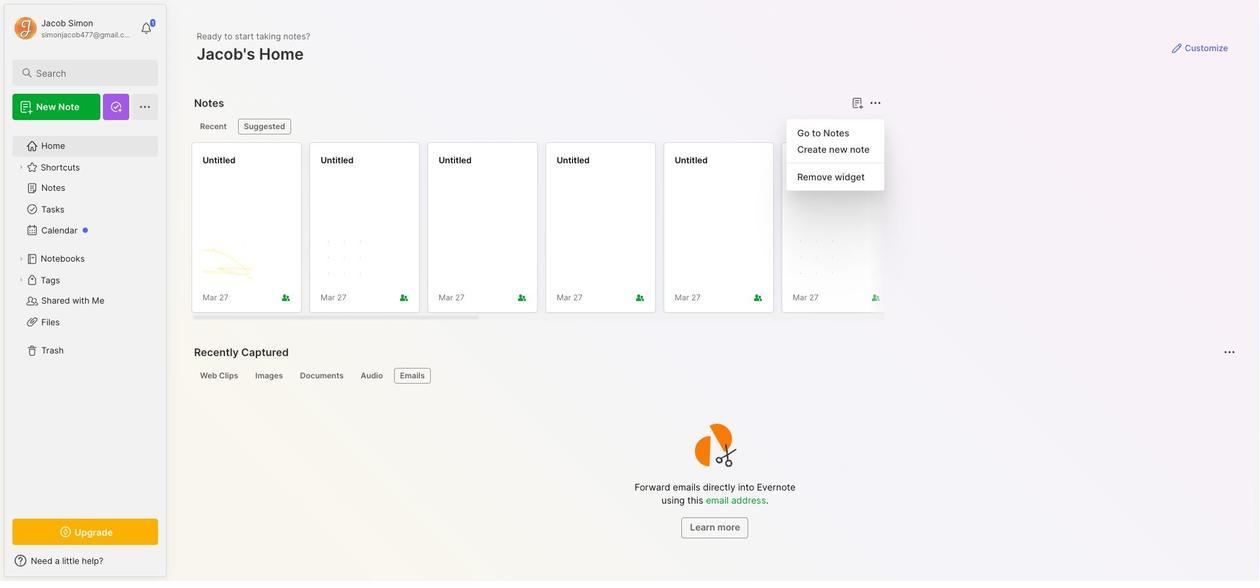 Task type: vqa. For each thing, say whether or not it's contained in the screenshot.
"Collapse qa-TASKS_SECTIONS_BYNOTE_0" image
no



Task type: describe. For each thing, give the bounding box(es) containing it.
expand notebooks image
[[17, 255, 25, 263]]

2 thumbnail image from the left
[[321, 234, 371, 283]]

Account field
[[12, 15, 134, 41]]

click to collapse image
[[166, 557, 175, 573]]

More actions field
[[866, 94, 885, 112]]

none search field inside main element
[[36, 65, 146, 81]]

tree inside main element
[[5, 128, 166, 507]]

1 thumbnail image from the left
[[203, 234, 253, 283]]

1 tab list from the top
[[194, 119, 879, 134]]



Task type: locate. For each thing, give the bounding box(es) containing it.
Search text field
[[36, 67, 146, 79]]

more actions image
[[868, 95, 883, 111]]

tree
[[5, 128, 166, 507]]

expand tags image
[[17, 276, 25, 284]]

None search field
[[36, 65, 146, 81]]

main element
[[0, 0, 171, 581]]

row group
[[192, 142, 1259, 321]]

0 horizontal spatial thumbnail image
[[203, 234, 253, 283]]

0 vertical spatial tab list
[[194, 119, 879, 134]]

WHAT'S NEW field
[[5, 550, 166, 571]]

tab list
[[194, 119, 879, 134], [194, 368, 1234, 384]]

3 thumbnail image from the left
[[793, 234, 843, 283]]

thumbnail image
[[203, 234, 253, 283], [321, 234, 371, 283], [793, 234, 843, 283]]

2 tab list from the top
[[194, 368, 1234, 384]]

1 vertical spatial tab list
[[194, 368, 1234, 384]]

2 horizontal spatial thumbnail image
[[793, 234, 843, 283]]

1 horizontal spatial thumbnail image
[[321, 234, 371, 283]]

dropdown list menu
[[787, 125, 884, 185]]

tab
[[194, 119, 233, 134], [238, 119, 291, 134], [194, 368, 244, 384], [249, 368, 289, 384], [294, 368, 350, 384], [355, 368, 389, 384], [394, 368, 431, 384]]



